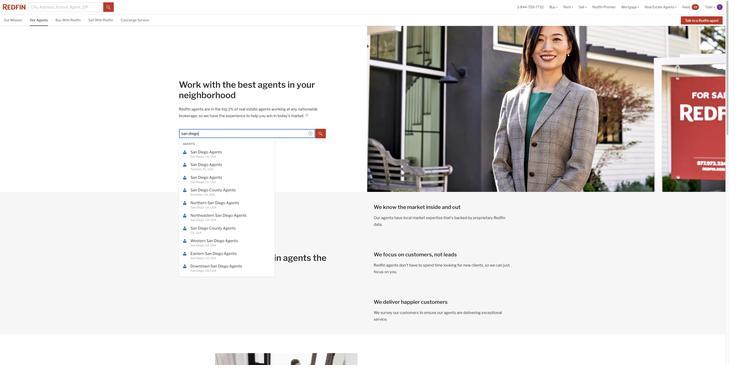 Task type: describe. For each thing, give the bounding box(es) containing it.
brokerage,
[[179, 114, 198, 118]]

eastern san diego agents san diego, ca, usa
[[191, 252, 237, 260]]

agents inside san diego agents san diego, tx, usa
[[209, 176, 222, 180]]

agents inside the real estate agents ▾ link
[[664, 5, 675, 9]]

▾ for buy ▾
[[557, 5, 558, 9]]

northern san diego agents link
[[191, 201, 261, 206]]

we for we focus on customers, not leads
[[374, 252, 382, 258]]

buy ▾ button
[[550, 0, 558, 14]]

we inside redfin agents are in the top 1% of real estate agents working at any nationwide brokerage, so we have the experience to help you win in today's market.
[[204, 114, 209, 118]]

clients,
[[472, 264, 484, 268]]

a
[[697, 18, 698, 23]]

1-844-759-7732 link
[[518, 5, 544, 9]]

diego, for northern
[[196, 206, 205, 209]]

spend
[[423, 264, 434, 268]]

real
[[239, 107, 246, 112]]

redfin inside redfin agents don't have to spend time looking for new clients, so we can just focus on you.
[[374, 264, 386, 268]]

san diego county agents link for san diego county agents encinitas, ca, usa
[[191, 188, 261, 193]]

concierge
[[121, 18, 137, 22]]

and
[[442, 204, 451, 211]]

we for we deliver happier customers
[[374, 299, 382, 306]]

concierge service link
[[121, 14, 149, 25]]

san inside "san diego agents tamiami, fl, usa"
[[191, 163, 197, 167]]

usa inside san diego agents san diego, tx, usa
[[210, 180, 216, 184]]

agents inside our agents have local market expertise that's backed by proprietary redfin data.
[[381, 216, 394, 221]]

know
[[383, 204, 397, 211]]

▾ for sell ▾
[[586, 5, 587, 9]]

downtown
[[191, 265, 210, 269]]

agents inside downtown san diego agents san diego, ca, usa
[[229, 265, 242, 269]]

usa inside eastern san diego agents san diego, ca, usa
[[210, 257, 216, 260]]

that's
[[444, 216, 454, 221]]

rent ▾ button
[[564, 0, 574, 14]]

western san diego agents san diego, ca, usa
[[191, 239, 238, 248]]

delivering
[[464, 311, 481, 316]]

redfin inside why are redfin agents the best?
[[255, 253, 282, 264]]

our for our agents
[[30, 18, 36, 22]]

diego inside northern san diego agents san diego, ca, usa
[[215, 201, 226, 205]]

any
[[291, 107, 297, 112]]

with
[[203, 80, 221, 90]]

agents inside work with the best agents in your neighborhood
[[258, 80, 286, 90]]

usa inside "san diego agents tamiami, fl, usa"
[[208, 168, 214, 171]]

san diego county agents ca, usa
[[191, 226, 236, 235]]

diego, for eastern
[[196, 257, 205, 260]]

redfin agents are in the top 1% of real estate agents working at any nationwide brokerage, so we have the experience to help you win in today's market.
[[179, 107, 318, 118]]

diego inside northeastern san diego agents san diego, ca, usa
[[223, 214, 233, 218]]

1-
[[518, 5, 521, 9]]

western san diego agents link
[[191, 239, 261, 244]]

mission
[[10, 18, 22, 22]]

real estate agents ▾
[[645, 5, 677, 9]]

agents inside northeastern san diego agents san diego, ca, usa
[[234, 214, 247, 218]]

san diego agents san diego, tx, usa
[[191, 176, 222, 184]]

downtown san diego agents link
[[191, 265, 261, 269]]

happier
[[401, 299, 420, 306]]

5 ▾ from the left
[[676, 5, 677, 9]]

759-
[[528, 5, 536, 9]]

844-
[[521, 5, 528, 9]]

diego, for downtown
[[196, 269, 205, 273]]

to inside button
[[693, 18, 696, 23]]

0 vertical spatial focus
[[383, 252, 397, 258]]

diego inside san diego agents san diego, tx, usa
[[198, 176, 209, 180]]

sell ▾ button
[[579, 0, 587, 14]]

are inside why are redfin agents the best?
[[240, 253, 253, 264]]

redfin inside the talk to a redfin agent button
[[699, 18, 709, 23]]

estate
[[246, 107, 258, 112]]

county for san diego county agents encinitas, ca, usa
[[209, 188, 222, 193]]

leads
[[444, 252, 457, 258]]

tamiami,
[[191, 168, 202, 171]]

to inside redfin agents are in the top 1% of real estate agents working at any nationwide brokerage, so we have the experience to help you win in today's market.
[[246, 114, 250, 118]]

can
[[496, 264, 503, 268]]

work with the best agents in your neighborhood
[[179, 80, 315, 101]]

exceptional
[[482, 311, 502, 316]]

buy for buy with redfin
[[56, 18, 62, 22]]

to inside redfin agents don't have to spend time looking for new clients, so we can just focus on you.
[[419, 264, 422, 268]]

redfin agents don't have to spend time looking for new clients, so we can just focus on you.
[[374, 264, 510, 275]]

focus inside redfin agents don't have to spend time looking for new clients, so we can just focus on you.
[[374, 270, 384, 275]]

the inside work with the best agents in your neighborhood
[[222, 80, 236, 90]]

clear input button
[[308, 132, 313, 136]]

ca, inside the western san diego agents san diego, ca, usa
[[205, 244, 210, 248]]

usa inside northern san diego agents san diego, ca, usa
[[210, 206, 216, 209]]

backed
[[455, 216, 467, 221]]

encinitas,
[[191, 193, 203, 197]]

by
[[468, 216, 473, 221]]

san diego agents link for san diego agents san diego, tx, usa
[[191, 176, 261, 180]]

our agents have local market expertise that's backed by proprietary redfin data.
[[374, 216, 506, 227]]

we inside redfin agents don't have to spend time looking for new clients, so we can just focus on you.
[[490, 264, 496, 268]]

sell with redfin link
[[88, 14, 113, 25]]

agents inside san diego county agents ca, usa
[[223, 226, 236, 231]]

our agents link
[[30, 14, 48, 25]]

our agents
[[30, 18, 48, 22]]

with for buy
[[62, 18, 70, 22]]

agents inside "san diego agents san diego, ca, usa"
[[209, 150, 222, 155]]

agents inside the san diego county agents encinitas, ca, usa
[[223, 188, 236, 193]]

redfin premier button
[[590, 0, 619, 14]]

real estate agents ▾ link
[[645, 0, 677, 14]]

ca, inside downtown san diego agents san diego, ca, usa
[[205, 269, 210, 273]]

proprietary
[[473, 216, 493, 221]]

a redfin agent image
[[367, 26, 726, 192]]

county for san diego county agents ca, usa
[[209, 226, 222, 231]]

you
[[259, 114, 266, 118]]

disclaimer image
[[306, 114, 309, 117]]

time
[[435, 264, 443, 268]]

search input image
[[308, 132, 313, 136]]

top
[[222, 107, 228, 112]]

talk to a redfin agent button
[[681, 16, 723, 24]]

we deliver happier customers
[[374, 299, 448, 306]]

agents inside why are redfin agents the best?
[[283, 253, 311, 264]]

1-844-759-7732
[[518, 5, 544, 9]]

our for our mission
[[4, 18, 10, 22]]

survey
[[381, 311, 393, 316]]

are inside we survey our customers to ensure our agents are delivering exceptional service.
[[457, 311, 463, 316]]

agent
[[710, 18, 719, 23]]

are inside redfin agents are in the top 1% of real estate agents working at any nationwide brokerage, so we have the experience to help you win in today's market.
[[204, 107, 210, 112]]

san diego agents san diego, ca, usa
[[191, 150, 222, 159]]

ensure
[[424, 311, 437, 316]]

ca, inside eastern san diego agents san diego, ca, usa
[[205, 257, 210, 260]]

northeastern san diego agents link
[[191, 214, 261, 218]]

buy ▾ button
[[547, 0, 561, 14]]

1 horizontal spatial in
[[274, 114, 277, 118]]

we for we know the market inside and out
[[374, 204, 382, 211]]

data.
[[374, 223, 383, 227]]

diego inside eastern san diego agents san diego, ca, usa
[[213, 252, 223, 256]]

market.
[[291, 114, 305, 118]]

13
[[694, 5, 698, 9]]

1%
[[228, 107, 234, 112]]

northeastern san diego agents san diego, ca, usa
[[191, 214, 247, 222]]

don't
[[400, 264, 409, 268]]

redfin inside our agents have local market expertise that's backed by proprietary redfin data.
[[494, 216, 506, 221]]

have inside redfin agents don't have to spend time looking for new clients, so we can just focus on you.
[[409, 264, 418, 268]]

san inside the san diego county agents encinitas, ca, usa
[[191, 188, 197, 193]]

diego inside "san diego agents tamiami, fl, usa"
[[198, 163, 209, 167]]

downtown san diego agents san diego, ca, usa
[[191, 265, 242, 273]]

diego inside the san diego county agents encinitas, ca, usa
[[198, 188, 209, 193]]

why are redfin agents the best?
[[219, 253, 327, 274]]

buy with redfin
[[56, 18, 81, 22]]

mortgage ▾ button
[[619, 0, 642, 14]]

redfin inside the redfin premier button
[[593, 5, 603, 9]]

premier
[[604, 5, 616, 9]]

rent
[[564, 5, 571, 9]]

estate
[[653, 5, 663, 9]]



Task type: vqa. For each thing, say whether or not it's contained in the screenshot.


Task type: locate. For each thing, give the bounding box(es) containing it.
user photo image
[[717, 4, 723, 10]]

buy ▾
[[550, 5, 558, 9]]

▾ for tyler ▾
[[714, 5, 716, 9]]

4 diego, from the top
[[196, 219, 205, 222]]

inside
[[426, 204, 441, 211]]

san diego agents link for san diego agents san diego, ca, usa
[[191, 150, 261, 155]]

are right "why" on the bottom of the page
[[240, 253, 253, 264]]

neighborhood
[[179, 90, 236, 101]]

focus up "you." in the right bottom of the page
[[383, 252, 397, 258]]

sell right rent ▾
[[579, 5, 585, 9]]

eastern san diego agents link
[[191, 252, 261, 257]]

6 ▾ from the left
[[714, 5, 716, 9]]

diego inside "san diego agents san diego, ca, usa"
[[198, 150, 209, 155]]

ca, up western
[[191, 231, 195, 235]]

mortgage
[[622, 5, 637, 9]]

usa inside san diego county agents ca, usa
[[196, 231, 202, 235]]

best
[[238, 80, 256, 90]]

0 horizontal spatial buy
[[56, 18, 62, 22]]

7 diego, from the top
[[196, 269, 205, 273]]

our inside our agents have local market expertise that's backed by proprietary redfin data.
[[374, 216, 381, 221]]

Find an agent in your area search field
[[179, 129, 316, 139]]

have left experience
[[210, 114, 218, 118]]

0 horizontal spatial our
[[4, 18, 10, 22]]

county inside san diego county agents ca, usa
[[209, 226, 222, 231]]

diego, inside the western san diego agents san diego, ca, usa
[[196, 244, 205, 248]]

have inside our agents have local market expertise that's backed by proprietary redfin data.
[[394, 216, 403, 221]]

diego inside the western san diego agents san diego, ca, usa
[[214, 239, 225, 244]]

1 vertical spatial sell
[[88, 18, 94, 22]]

usa inside "san diego agents san diego, ca, usa"
[[210, 155, 216, 159]]

with inside sell with redfin link
[[95, 18, 102, 22]]

▾ for rent ▾
[[572, 5, 574, 9]]

0 vertical spatial customers
[[421, 299, 448, 306]]

market up local
[[407, 204, 425, 211]]

usa up "san diego agents tamiami, fl, usa"
[[210, 155, 216, 159]]

ca, down downtown
[[205, 269, 210, 273]]

diego down northern san diego agents link
[[223, 214, 233, 218]]

1 horizontal spatial on
[[398, 252, 404, 258]]

1 horizontal spatial have
[[394, 216, 403, 221]]

redfin inside sell with redfin link
[[103, 18, 113, 22]]

working
[[272, 107, 286, 112]]

redfin inside buy with redfin link
[[71, 18, 81, 22]]

ca, inside northeastern san diego agents san diego, ca, usa
[[205, 219, 210, 222]]

1 horizontal spatial customers
[[421, 299, 448, 306]]

of
[[235, 107, 238, 112]]

diego, down eastern
[[196, 257, 205, 260]]

usa right tx,
[[210, 180, 216, 184]]

0 horizontal spatial we
[[204, 114, 209, 118]]

diego,
[[196, 155, 205, 159], [196, 180, 205, 184], [196, 206, 205, 209], [196, 219, 205, 222], [196, 244, 205, 248], [196, 257, 205, 260], [196, 269, 205, 273]]

sell for sell with redfin
[[88, 18, 94, 22]]

1 we from the top
[[374, 204, 382, 211]]

in inside work with the best agents in your neighborhood
[[288, 80, 295, 90]]

county down northeastern san diego agents san diego, ca, usa
[[209, 226, 222, 231]]

work
[[179, 80, 201, 90]]

on up don't
[[398, 252, 404, 258]]

in left your
[[288, 80, 295, 90]]

diego, down western
[[196, 244, 205, 248]]

diego down the san diego county agents encinitas, ca, usa
[[215, 201, 226, 205]]

0 horizontal spatial sell
[[88, 18, 94, 22]]

usa up northern san diego agents san diego, ca, usa
[[209, 193, 215, 197]]

0 vertical spatial sell
[[579, 5, 585, 9]]

diego, down downtown
[[196, 269, 205, 273]]

ca, up downtown
[[205, 257, 210, 260]]

2 horizontal spatial in
[[288, 80, 295, 90]]

1 san diego agents link from the top
[[191, 150, 261, 155]]

diego up encinitas,
[[198, 188, 209, 193]]

to
[[693, 18, 696, 23], [246, 114, 250, 118], [419, 264, 422, 268], [420, 311, 424, 316]]

1 vertical spatial on
[[385, 270, 389, 275]]

we
[[204, 114, 209, 118], [490, 264, 496, 268]]

our
[[393, 311, 399, 316], [437, 311, 443, 316]]

sell ▾ button
[[576, 0, 590, 14]]

rent ▾
[[564, 5, 574, 9]]

diego, down northeastern
[[196, 219, 205, 222]]

0 vertical spatial on
[[398, 252, 404, 258]]

▾ right mortgage
[[638, 5, 640, 9]]

redfin inside redfin agents are in the top 1% of real estate agents working at any nationwide brokerage, so we have the experience to help you win in today's market.
[[179, 107, 191, 112]]

1 vertical spatial market
[[413, 216, 425, 221]]

0 vertical spatial submit search image
[[107, 5, 111, 9]]

1 diego, from the top
[[196, 155, 205, 159]]

diego down "why" on the bottom of the page
[[218, 265, 229, 269]]

our up data.
[[374, 216, 381, 221]]

northern san diego agents san diego, ca, usa
[[191, 201, 239, 209]]

market
[[407, 204, 425, 211], [413, 216, 425, 221]]

diego, inside eastern san diego agents san diego, ca, usa
[[196, 257, 205, 260]]

just
[[504, 264, 510, 268]]

win
[[267, 114, 273, 118]]

3 san diego agents link from the top
[[191, 176, 261, 180]]

san inside san diego county agents ca, usa
[[191, 226, 197, 231]]

our right survey
[[393, 311, 399, 316]]

3 ▾ from the left
[[586, 5, 587, 9]]

customers up ensure at the right
[[421, 299, 448, 306]]

diego, left tx,
[[196, 180, 205, 184]]

usa inside downtown san diego agents san diego, ca, usa
[[210, 269, 216, 273]]

ca, up "san diego agents tamiami, fl, usa"
[[205, 155, 210, 159]]

talk to a redfin agent
[[685, 18, 719, 23]]

0 horizontal spatial are
[[204, 107, 210, 112]]

1 vertical spatial san diego agents link
[[191, 163, 261, 168]]

0 horizontal spatial submit search image
[[107, 5, 111, 9]]

1 horizontal spatial our
[[437, 311, 443, 316]]

to left help
[[246, 114, 250, 118]]

mortgage ▾
[[622, 5, 640, 9]]

1 vertical spatial customers
[[400, 311, 419, 316]]

diego, for northeastern
[[196, 219, 205, 222]]

agents inside eastern san diego agents san diego, ca, usa
[[224, 252, 237, 256]]

diego, down northern
[[196, 206, 205, 209]]

6 diego, from the top
[[196, 257, 205, 260]]

your
[[297, 80, 315, 90]]

1 horizontal spatial so
[[485, 264, 489, 268]]

are left delivering
[[457, 311, 463, 316]]

san diego county agents encinitas, ca, usa
[[191, 188, 236, 197]]

our right mission
[[30, 18, 36, 22]]

with for sell
[[95, 18, 102, 22]]

▾ right rent ▾
[[586, 5, 587, 9]]

have inside redfin agents are in the top 1% of real estate agents working at any nationwide brokerage, so we have the experience to help you win in today's market.
[[210, 114, 218, 118]]

0 vertical spatial in
[[288, 80, 295, 90]]

1 vertical spatial buy
[[56, 18, 62, 22]]

to left spend
[[419, 264, 422, 268]]

sell right buy with redfin at top left
[[88, 18, 94, 22]]

0 vertical spatial san diego county agents link
[[191, 188, 261, 193]]

1 with from the left
[[62, 18, 70, 22]]

san diego county agents link
[[191, 188, 261, 193], [191, 226, 261, 231]]

ca, inside san diego county agents ca, usa
[[191, 231, 195, 235]]

to left a
[[693, 18, 696, 23]]

ca, up northeastern
[[205, 206, 210, 209]]

we
[[374, 204, 382, 211], [374, 252, 382, 258], [374, 299, 382, 306], [374, 311, 380, 316]]

in left top on the top of the page
[[211, 107, 214, 112]]

2 diego, from the top
[[196, 180, 205, 184]]

western
[[191, 239, 206, 244]]

▾ for mortgage ▾
[[638, 5, 640, 9]]

usa up san diego county agents ca, usa
[[210, 219, 216, 222]]

san diego county agents link for san diego county agents ca, usa
[[191, 226, 261, 231]]

diego, inside san diego agents san diego, tx, usa
[[196, 180, 205, 184]]

agents inside redfin agents don't have to spend time looking for new clients, so we can just focus on you.
[[387, 264, 399, 268]]

we focus on customers, not leads
[[374, 252, 457, 258]]

so
[[199, 114, 203, 118], [485, 264, 489, 268]]

2 san diego agents link from the top
[[191, 163, 261, 168]]

redfin premier
[[593, 5, 616, 9]]

focus left "you." in the right bottom of the page
[[374, 270, 384, 275]]

have left local
[[394, 216, 403, 221]]

0 vertical spatial county
[[209, 188, 222, 193]]

a for sale yard sign in front of a brick building image
[[215, 354, 358, 366]]

sell for sell ▾
[[579, 5, 585, 9]]

agents inside the western san diego agents san diego, ca, usa
[[225, 239, 238, 244]]

2 vertical spatial san diego agents link
[[191, 176, 261, 180]]

0 horizontal spatial customers
[[400, 311, 419, 316]]

have
[[210, 114, 218, 118], [394, 216, 403, 221], [409, 264, 418, 268]]

our
[[4, 18, 10, 22], [30, 18, 36, 22], [374, 216, 381, 221]]

usa up downtown san diego agents san diego, ca, usa
[[210, 257, 216, 260]]

ca, inside "san diego agents san diego, ca, usa"
[[205, 155, 210, 159]]

City, Address, School, Agent, ZIP search field
[[28, 2, 103, 12]]

real estate agents ▾ button
[[642, 0, 680, 14]]

our right ensure at the right
[[437, 311, 443, 316]]

2 horizontal spatial our
[[374, 216, 381, 221]]

our left mission
[[4, 18, 10, 22]]

1 vertical spatial in
[[211, 107, 214, 112]]

0 horizontal spatial with
[[62, 18, 70, 22]]

to left ensure at the right
[[420, 311, 424, 316]]

to inside we survey our customers to ensure our agents are delivering exceptional service.
[[420, 311, 424, 316]]

not
[[435, 252, 443, 258]]

usa inside northeastern san diego agents san diego, ca, usa
[[210, 219, 216, 222]]

tx,
[[205, 180, 210, 184]]

usa inside the western san diego agents san diego, ca, usa
[[210, 244, 216, 248]]

1 ▾ from the left
[[557, 5, 558, 9]]

▾ left 'feed'
[[676, 5, 677, 9]]

1 our from the left
[[393, 311, 399, 316]]

county inside the san diego county agents encinitas, ca, usa
[[209, 188, 222, 193]]

3 diego, from the top
[[196, 206, 205, 209]]

▾ left rent
[[557, 5, 558, 9]]

agents inside the our agents link
[[36, 18, 48, 22]]

2 vertical spatial are
[[457, 311, 463, 316]]

market inside our agents have local market expertise that's backed by proprietary redfin data.
[[413, 216, 425, 221]]

usa right 'fl,'
[[208, 168, 214, 171]]

in
[[288, 80, 295, 90], [211, 107, 214, 112], [274, 114, 277, 118]]

ca, inside the san diego county agents encinitas, ca, usa
[[204, 193, 209, 197]]

0 vertical spatial we
[[204, 114, 209, 118]]

help
[[251, 114, 259, 118]]

▾ right rent
[[572, 5, 574, 9]]

2 san diego county agents link from the top
[[191, 226, 261, 231]]

1 san diego county agents link from the top
[[191, 188, 261, 193]]

1 horizontal spatial with
[[95, 18, 102, 22]]

1 horizontal spatial submit search image
[[319, 132, 323, 136]]

diego up "san diego agents tamiami, fl, usa"
[[198, 150, 209, 155]]

1 horizontal spatial we
[[490, 264, 496, 268]]

0 horizontal spatial so
[[199, 114, 203, 118]]

2 horizontal spatial are
[[457, 311, 463, 316]]

4 we from the top
[[374, 311, 380, 316]]

so right brokerage,
[[199, 114, 203, 118]]

san
[[191, 150, 197, 155], [191, 155, 196, 159], [191, 163, 197, 167], [191, 176, 197, 180], [191, 180, 196, 184], [191, 188, 197, 193], [208, 201, 214, 205], [191, 206, 196, 209], [215, 214, 222, 218], [191, 219, 196, 222], [191, 226, 197, 231], [207, 239, 213, 244], [191, 244, 196, 248], [205, 252, 212, 256], [191, 257, 196, 260], [211, 265, 217, 269], [191, 269, 196, 273]]

so inside redfin agents don't have to spend time looking for new clients, so we can just focus on you.
[[485, 264, 489, 268]]

0 vertical spatial have
[[210, 114, 218, 118]]

0 vertical spatial so
[[199, 114, 203, 118]]

customers inside we survey our customers to ensure our agents are delivering exceptional service.
[[400, 311, 419, 316]]

diego up tx,
[[198, 176, 209, 180]]

you.
[[390, 270, 397, 275]]

expertise
[[426, 216, 443, 221]]

submit search image right clear input 'button'
[[319, 132, 323, 136]]

san diego agents link for san diego agents tamiami, fl, usa
[[191, 163, 261, 168]]

best?
[[219, 264, 242, 274]]

san diego agents link
[[191, 150, 261, 155], [191, 163, 261, 168], [191, 176, 261, 180]]

for
[[458, 264, 463, 268]]

san diego county agents link up northern san diego agents link
[[191, 188, 261, 193]]

eastern
[[191, 252, 204, 256]]

0 horizontal spatial our
[[393, 311, 399, 316]]

with inside buy with redfin link
[[62, 18, 70, 22]]

buy with redfin link
[[56, 14, 81, 25]]

our mission
[[4, 18, 22, 22]]

new
[[464, 264, 471, 268]]

northeastern
[[191, 214, 214, 218]]

ca, right encinitas,
[[204, 193, 209, 197]]

northern
[[191, 201, 207, 205]]

have right don't
[[409, 264, 418, 268]]

submit search image
[[107, 5, 111, 9], [319, 132, 323, 136]]

0 horizontal spatial in
[[211, 107, 214, 112]]

the inside why are redfin agents the best?
[[313, 253, 327, 264]]

diego, inside northeastern san diego agents san diego, ca, usa
[[196, 219, 205, 222]]

agents inside "san diego agents tamiami, fl, usa"
[[209, 163, 222, 167]]

agents
[[258, 80, 286, 90], [191, 107, 204, 112], [259, 107, 271, 112], [381, 216, 394, 221], [283, 253, 311, 264], [387, 264, 399, 268], [444, 311, 456, 316]]

diego, for western
[[196, 244, 205, 248]]

usa up eastern san diego agents san diego, ca, usa on the left
[[210, 244, 216, 248]]

usa up northeastern san diego agents san diego, ca, usa
[[210, 206, 216, 209]]

2 vertical spatial have
[[409, 264, 418, 268]]

county down tx,
[[209, 188, 222, 193]]

diego, up "san diego agents tamiami, fl, usa"
[[196, 155, 205, 159]]

1 vertical spatial are
[[240, 253, 253, 264]]

our for our agents have local market expertise that's backed by proprietary redfin data.
[[374, 216, 381, 221]]

customers
[[421, 299, 448, 306], [400, 311, 419, 316]]

1 vertical spatial so
[[485, 264, 489, 268]]

1 horizontal spatial buy
[[550, 5, 556, 9]]

customers for our
[[400, 311, 419, 316]]

diego down the western san diego agents san diego, ca, usa
[[213, 252, 223, 256]]

customers for happier
[[421, 299, 448, 306]]

local
[[404, 216, 412, 221]]

we for we survey our customers to ensure our agents are delivering exceptional service.
[[374, 311, 380, 316]]

our mission link
[[4, 14, 22, 25]]

1 horizontal spatial are
[[240, 253, 253, 264]]

▾ right tyler
[[714, 5, 716, 9]]

2 horizontal spatial have
[[409, 264, 418, 268]]

ca, down western
[[205, 244, 210, 248]]

service.
[[374, 318, 388, 322]]

2 with from the left
[[95, 18, 102, 22]]

diego, inside downtown san diego agents san diego, ca, usa
[[196, 269, 205, 273]]

2 our from the left
[[437, 311, 443, 316]]

2 we from the top
[[374, 252, 382, 258]]

nationwide
[[298, 107, 318, 112]]

agents inside we survey our customers to ensure our agents are delivering exceptional service.
[[444, 311, 456, 316]]

usa inside the san diego county agents encinitas, ca, usa
[[209, 193, 215, 197]]

buy right 7732
[[550, 5, 556, 9]]

diego down northeastern
[[198, 226, 209, 231]]

1 horizontal spatial our
[[30, 18, 36, 22]]

buy down the city, address, school, agent, zip "search box"
[[56, 18, 62, 22]]

2 county from the top
[[209, 226, 222, 231]]

0 vertical spatial are
[[204, 107, 210, 112]]

on left "you." in the right bottom of the page
[[385, 270, 389, 275]]

buy inside dropdown button
[[550, 5, 556, 9]]

4 ▾ from the left
[[638, 5, 640, 9]]

so right "clients,"
[[485, 264, 489, 268]]

our inside our mission link
[[4, 18, 10, 22]]

we left can
[[490, 264, 496, 268]]

concierge service
[[121, 18, 149, 22]]

usa down downtown san diego agents link
[[210, 269, 216, 273]]

mortgage ▾ button
[[622, 0, 640, 14]]

so inside redfin agents are in the top 1% of real estate agents working at any nationwide brokerage, so we have the experience to help you win in today's market.
[[199, 114, 203, 118]]

experience
[[226, 114, 246, 118]]

0 vertical spatial market
[[407, 204, 425, 211]]

focus
[[383, 252, 397, 258], [374, 270, 384, 275]]

san diego county agents link up western san diego agents link
[[191, 226, 261, 231]]

0 vertical spatial san diego agents link
[[191, 150, 261, 155]]

san diego agents tamiami, fl, usa
[[191, 163, 222, 171]]

diego inside san diego county agents ca, usa
[[198, 226, 209, 231]]

diego, inside northern san diego agents san diego, ca, usa
[[196, 206, 205, 209]]

agents inside northern san diego agents san diego, ca, usa
[[226, 201, 239, 205]]

0 horizontal spatial on
[[385, 270, 389, 275]]

diego, inside "san diego agents san diego, ca, usa"
[[196, 155, 205, 159]]

diego down san diego county agents ca, usa
[[214, 239, 225, 244]]

1 vertical spatial focus
[[374, 270, 384, 275]]

buy for buy ▾
[[550, 5, 556, 9]]

ca, inside northern san diego agents san diego, ca, usa
[[205, 206, 210, 209]]

submit search image up sell with redfin link
[[107, 5, 111, 9]]

diego up 'fl,'
[[198, 163, 209, 167]]

market down we know the market inside and out
[[413, 216, 425, 221]]

feed
[[683, 5, 690, 9]]

1 vertical spatial we
[[490, 264, 496, 268]]

at
[[287, 107, 290, 112]]

in right win
[[274, 114, 277, 118]]

we right brokerage,
[[204, 114, 209, 118]]

1 horizontal spatial sell
[[579, 5, 585, 9]]

5 diego, from the top
[[196, 244, 205, 248]]

1 vertical spatial san diego county agents link
[[191, 226, 261, 231]]

2 ▾ from the left
[[572, 5, 574, 9]]

customers down happier
[[400, 311, 419, 316]]

tyler ▾
[[706, 5, 716, 9]]

1 vertical spatial have
[[394, 216, 403, 221]]

0 vertical spatial buy
[[550, 5, 556, 9]]

sell
[[579, 5, 585, 9], [88, 18, 94, 22]]

diego
[[198, 150, 209, 155], [198, 163, 209, 167], [198, 176, 209, 180], [198, 188, 209, 193], [215, 201, 226, 205], [223, 214, 233, 218], [198, 226, 209, 231], [214, 239, 225, 244], [213, 252, 223, 256], [218, 265, 229, 269]]

diego inside downtown san diego agents san diego, ca, usa
[[218, 265, 229, 269]]

1 county from the top
[[209, 188, 222, 193]]

are down neighborhood
[[204, 107, 210, 112]]

on
[[398, 252, 404, 258], [385, 270, 389, 275]]

2 vertical spatial in
[[274, 114, 277, 118]]

we inside we survey our customers to ensure our agents are delivering exceptional service.
[[374, 311, 380, 316]]

on inside redfin agents don't have to spend time looking for new clients, so we can just focus on you.
[[385, 270, 389, 275]]

talk
[[685, 18, 692, 23]]

0 horizontal spatial have
[[210, 114, 218, 118]]

sell inside dropdown button
[[579, 5, 585, 9]]

1 vertical spatial county
[[209, 226, 222, 231]]

tyler
[[706, 5, 713, 9]]

ca, down northeastern
[[205, 219, 210, 222]]

usa up western
[[196, 231, 202, 235]]

3 we from the top
[[374, 299, 382, 306]]

1 vertical spatial submit search image
[[319, 132, 323, 136]]



